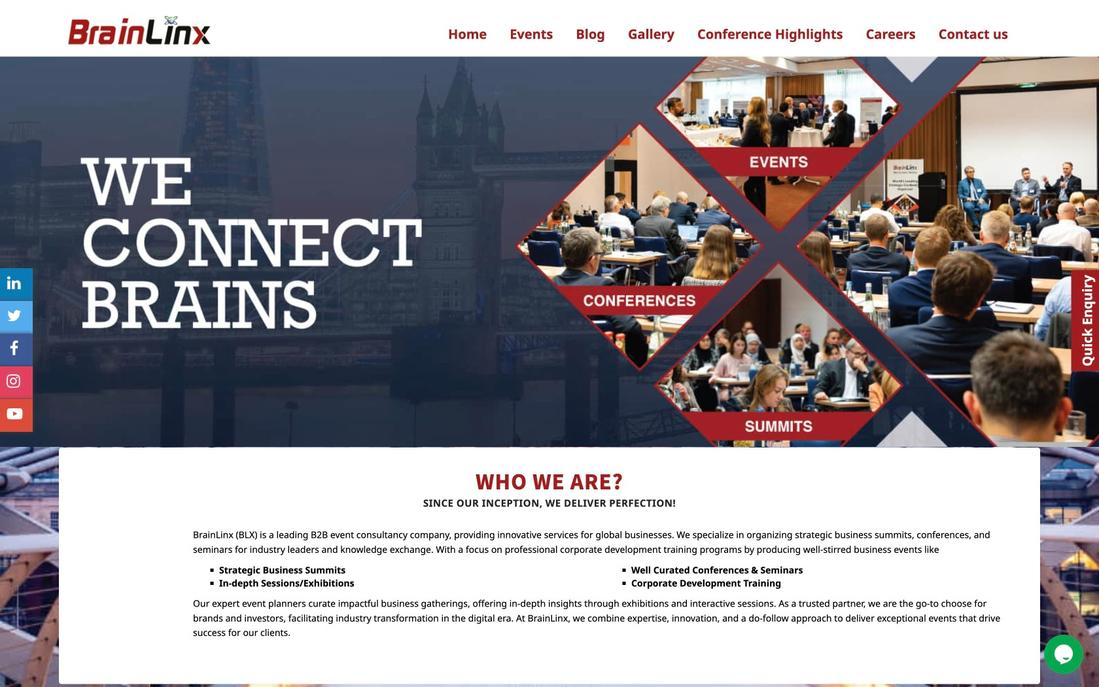 Task type: describe. For each thing, give the bounding box(es) containing it.
instagram image
[[7, 373, 20, 389]]

twitter image
[[7, 308, 22, 324]]



Task type: locate. For each thing, give the bounding box(es) containing it.
linkedin image
[[7, 275, 21, 291]]

facebook image
[[10, 341, 19, 356]]

youtube play image
[[7, 406, 23, 422]]

brainlinx logo image
[[65, 10, 212, 57]]



